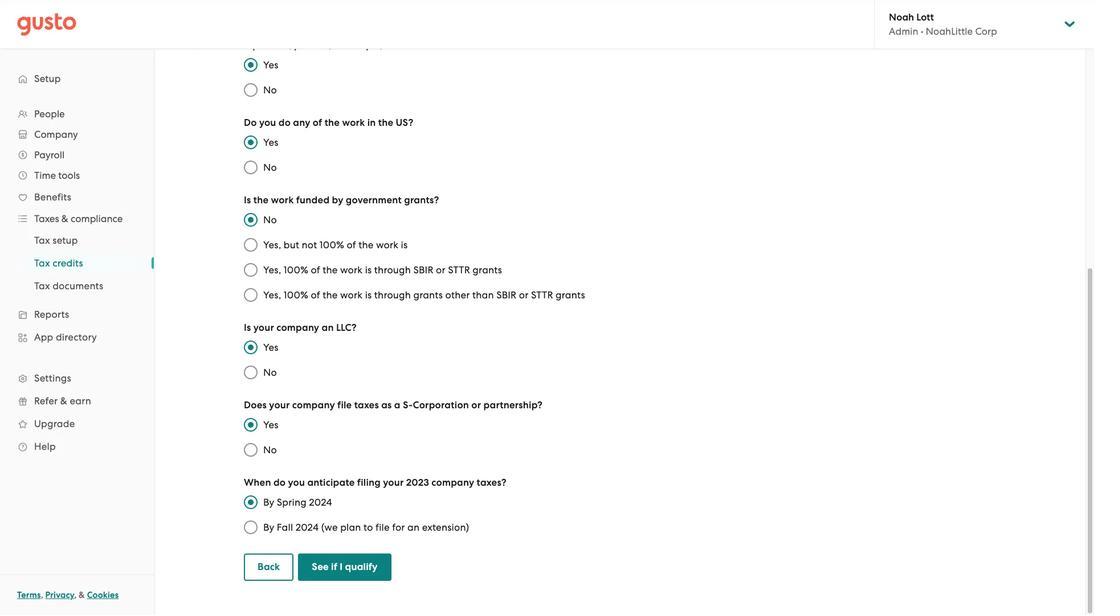 Task type: locate. For each thing, give the bounding box(es) containing it.
tax
[[34, 235, 50, 246], [34, 258, 50, 269], [34, 281, 50, 292]]

work up llc? on the left of the page
[[340, 290, 363, 301]]

1 vertical spatial 100%
[[284, 265, 309, 276]]

improve
[[312, 26, 350, 38]]

functionality,
[[370, 26, 431, 38]]

2 through from the top
[[375, 290, 411, 301]]

spring
[[277, 497, 307, 509]]

company for an
[[277, 322, 319, 334]]

reports link
[[11, 305, 143, 325]]

the up llc? on the left of the page
[[323, 290, 338, 301]]

1 horizontal spatial you
[[288, 477, 305, 489]]

is your company an llc?
[[244, 322, 357, 334]]

through up yes, 100% of the work is through grants other than sbir or sttr grants
[[375, 265, 411, 276]]

2 no radio from the top
[[238, 208, 263, 233]]

people button
[[11, 104, 143, 124]]

1 no radio from the top
[[238, 78, 263, 103]]

sbir
[[414, 265, 434, 276], [497, 290, 517, 301]]

your for does
[[269, 400, 290, 412]]

1 vertical spatial you
[[288, 477, 305, 489]]

company
[[277, 322, 319, 334], [292, 400, 335, 412], [432, 477, 475, 489]]

but
[[284, 240, 299, 251]]

is up yes, 100% of the work is through sbir or sttr grants
[[401, 240, 408, 251]]

company for file
[[292, 400, 335, 412]]

100% for yes, 100% of the work is through grants other than sbir or sttr grants
[[284, 290, 309, 301]]

does inside does the work improve the functionality, performance, quality, or reliability of a product, process, technique, or formula?
[[244, 26, 267, 38]]

0 horizontal spatial a
[[244, 39, 250, 51]]

1 horizontal spatial an
[[408, 522, 420, 534]]

list
[[0, 104, 154, 458], [0, 229, 154, 298]]

, left privacy
[[41, 591, 43, 601]]

0 horizontal spatial you
[[259, 117, 276, 129]]

2 no from the top
[[263, 162, 277, 173]]

cookies button
[[87, 589, 119, 603]]

100% right not
[[320, 240, 344, 251]]

process,
[[294, 39, 332, 51]]

1 , from the left
[[41, 591, 43, 601]]

settings
[[34, 373, 71, 384]]

1 vertical spatial tax
[[34, 258, 50, 269]]

0 vertical spatial file
[[338, 400, 352, 412]]

of up is your company an llc?
[[311, 290, 320, 301]]

0 vertical spatial sbir
[[414, 265, 434, 276]]

of inside does the work improve the functionality, performance, quality, or reliability of a product, process, technique, or formula?
[[594, 26, 603, 38]]

1 vertical spatial 2024
[[296, 522, 319, 534]]

yes, for yes, 100% of the work is through grants other than sbir or sttr grants
[[263, 290, 281, 301]]

1 list from the top
[[0, 104, 154, 458]]

3 yes from the top
[[263, 342, 279, 354]]

•
[[921, 26, 924, 37]]

qualify
[[345, 562, 378, 574]]

sbir right than
[[497, 290, 517, 301]]

tax left credits
[[34, 258, 50, 269]]

2 does from the top
[[244, 400, 267, 412]]

0 vertical spatial no radio
[[238, 78, 263, 103]]

2 tax from the top
[[34, 258, 50, 269]]

1 vertical spatial no radio
[[238, 438, 263, 463]]

of right 'reliability'
[[594, 26, 603, 38]]

3 tax from the top
[[34, 281, 50, 292]]

home image
[[17, 13, 76, 36]]

see if i qualify button
[[298, 554, 392, 582]]

the
[[269, 26, 284, 38], [352, 26, 367, 38], [325, 117, 340, 129], [379, 117, 394, 129], [254, 194, 269, 206], [359, 240, 374, 251], [323, 265, 338, 276], [323, 290, 338, 301]]

your
[[254, 322, 274, 334], [269, 400, 290, 412], [383, 477, 404, 489]]

2 yes, from the top
[[263, 265, 281, 276]]

is the work funded by government grants?
[[244, 194, 439, 206]]

0 vertical spatial &
[[61, 213, 68, 225]]

No radio
[[238, 78, 263, 103], [238, 208, 263, 233], [238, 360, 263, 385]]

is down yes, 100% of the work is through grants other than sbir or sttr grants option
[[244, 322, 251, 334]]

your for is
[[254, 322, 274, 334]]

,
[[41, 591, 43, 601], [74, 591, 77, 601]]

taxes
[[34, 213, 59, 225]]

work up process,
[[287, 26, 310, 38]]

do
[[244, 117, 257, 129]]

anticipate
[[308, 477, 355, 489]]

4 yes from the top
[[263, 420, 279, 431]]

company left llc? on the left of the page
[[277, 322, 319, 334]]

100%
[[320, 240, 344, 251], [284, 265, 309, 276], [284, 290, 309, 301]]

0 vertical spatial you
[[259, 117, 276, 129]]

or
[[535, 26, 545, 38], [385, 39, 395, 51], [436, 265, 446, 276], [519, 290, 529, 301], [472, 400, 481, 412]]

by for by fall 2024 (we plan to file for an extension)
[[263, 522, 275, 534]]

1 vertical spatial does
[[244, 400, 267, 412]]

1 vertical spatial is
[[365, 265, 372, 276]]

1 vertical spatial an
[[408, 522, 420, 534]]

No radio
[[238, 155, 263, 180], [238, 438, 263, 463]]

is down yes, but not 100% of the work is
[[365, 265, 372, 276]]

Yes radio
[[238, 52, 263, 78], [238, 413, 263, 438]]

0 horizontal spatial ,
[[41, 591, 43, 601]]

1 vertical spatial is
[[244, 322, 251, 334]]

is for grants
[[365, 290, 372, 301]]

a
[[244, 39, 250, 51], [395, 400, 401, 412]]

app directory link
[[11, 327, 143, 348]]

refer & earn link
[[11, 391, 143, 412]]

Yes, but not 100% of the work is radio
[[238, 233, 263, 258]]

2024 for fall
[[296, 522, 319, 534]]

1 yes, from the top
[[263, 240, 281, 251]]

or right than
[[519, 290, 529, 301]]

1 vertical spatial sttr
[[531, 290, 554, 301]]

funded
[[296, 194, 330, 206]]

yes, down yes, 100% of the work is through sbir or sttr grants "radio"
[[263, 290, 281, 301]]

noah
[[890, 11, 915, 23]]

0 vertical spatial yes radio
[[238, 130, 263, 155]]

1 vertical spatial company
[[292, 400, 335, 412]]

0 vertical spatial 2024
[[309, 497, 332, 509]]

&
[[61, 213, 68, 225], [60, 396, 67, 407], [79, 591, 85, 601]]

1 vertical spatial file
[[376, 522, 390, 534]]

yes radio down the do
[[238, 130, 263, 155]]

cookies
[[87, 591, 119, 601]]

setup
[[53, 235, 78, 246]]

4 no from the top
[[263, 367, 277, 379]]

0 horizontal spatial sttr
[[448, 265, 470, 276]]

by left fall
[[263, 522, 275, 534]]

a left s- on the left of the page
[[395, 400, 401, 412]]

taxes?
[[477, 477, 507, 489]]

by down when
[[263, 497, 275, 509]]

0 vertical spatial tax
[[34, 235, 50, 246]]

company left taxes
[[292, 400, 335, 412]]

by spring 2024
[[263, 497, 332, 509]]

yes, left but
[[263, 240, 281, 251]]

company
[[34, 129, 78, 140]]

0 horizontal spatial sbir
[[414, 265, 434, 276]]

filing
[[357, 477, 381, 489]]

2 no radio from the top
[[238, 438, 263, 463]]

0 vertical spatial yes,
[[263, 240, 281, 251]]

yes for does your company file taxes as a s-corporation or partnership?
[[263, 420, 279, 431]]

yes radio down yes, 100% of the work is through grants other than sbir or sttr grants option
[[238, 335, 263, 360]]

0 horizontal spatial an
[[322, 322, 334, 334]]

0 horizontal spatial grants
[[414, 290, 443, 301]]

0 vertical spatial by
[[263, 497, 275, 509]]

is for sbir
[[365, 265, 372, 276]]

1 vertical spatial yes radio
[[238, 413, 263, 438]]

1 vertical spatial by
[[263, 522, 275, 534]]

1 horizontal spatial file
[[376, 522, 390, 534]]

do left any
[[279, 117, 291, 129]]

file right to
[[376, 522, 390, 534]]

is for is the work funded by government grants?
[[244, 194, 251, 206]]

the right any
[[325, 117, 340, 129]]

an left llc? on the left of the page
[[322, 322, 334, 334]]

1 horizontal spatial sbir
[[497, 290, 517, 301]]

2 is from the top
[[244, 322, 251, 334]]

you up by spring 2024
[[288, 477, 305, 489]]

no radio up when
[[238, 438, 263, 463]]

of down not
[[311, 265, 320, 276]]

tax down taxes
[[34, 235, 50, 246]]

0 vertical spatial a
[[244, 39, 250, 51]]

0 vertical spatial is
[[244, 194, 251, 206]]

gusto navigation element
[[0, 49, 154, 477]]

sbir up yes, 100% of the work is through grants other than sbir or sttr grants
[[414, 265, 434, 276]]

terms , privacy , & cookies
[[17, 591, 119, 601]]

do right when
[[274, 477, 286, 489]]

1 vertical spatial &
[[60, 396, 67, 407]]

is for is your company an llc?
[[244, 322, 251, 334]]

2 yes radio from the top
[[238, 335, 263, 360]]

is up the 'yes, but not 100% of the work is' radio on the left top of the page
[[244, 194, 251, 206]]

is down yes, 100% of the work is through sbir or sttr grants
[[365, 290, 372, 301]]

0 vertical spatial your
[[254, 322, 274, 334]]

through for sbir
[[375, 265, 411, 276]]

1 horizontal spatial a
[[395, 400, 401, 412]]

0 horizontal spatial file
[[338, 400, 352, 412]]

1 through from the top
[[375, 265, 411, 276]]

2024
[[309, 497, 332, 509], [296, 522, 319, 534]]

in
[[368, 117, 376, 129]]

no radio for does
[[238, 438, 263, 463]]

100% for yes, 100% of the work is through sbir or sttr grants
[[284, 265, 309, 276]]

& left cookies
[[79, 591, 85, 601]]

you right the do
[[259, 117, 276, 129]]

is
[[244, 194, 251, 206], [244, 322, 251, 334]]

you
[[259, 117, 276, 129], [288, 477, 305, 489]]

2 vertical spatial tax
[[34, 281, 50, 292]]

1 horizontal spatial ,
[[74, 591, 77, 601]]

1 no radio from the top
[[238, 155, 263, 180]]

as
[[382, 400, 392, 412]]

& inside dropdown button
[[61, 213, 68, 225]]

no radio down the do
[[238, 155, 263, 180]]

1 vertical spatial through
[[375, 290, 411, 301]]

Yes radio
[[238, 130, 263, 155], [238, 335, 263, 360]]

2 vertical spatial 100%
[[284, 290, 309, 301]]

does
[[244, 26, 267, 38], [244, 400, 267, 412]]

work down yes, but not 100% of the work is
[[340, 265, 363, 276]]

0 vertical spatial 100%
[[320, 240, 344, 251]]

file left taxes
[[338, 400, 352, 412]]

2 list from the top
[[0, 229, 154, 298]]

upgrade
[[34, 419, 75, 430]]

& right taxes
[[61, 213, 68, 225]]

taxes
[[355, 400, 379, 412]]

2 vertical spatial your
[[383, 477, 404, 489]]

the down yes, but not 100% of the work is
[[323, 265, 338, 276]]

2 vertical spatial is
[[365, 290, 372, 301]]

through down yes, 100% of the work is through sbir or sttr grants
[[375, 290, 411, 301]]

By Spring 2024 radio
[[238, 490, 263, 516]]

product,
[[253, 39, 292, 51]]

yes, up yes, 100% of the work is through grants other than sbir or sttr grants option
[[263, 265, 281, 276]]

1 does from the top
[[244, 26, 267, 38]]

2024 down anticipate
[[309, 497, 332, 509]]

1 no from the top
[[263, 84, 277, 96]]

or up yes, 100% of the work is through grants other than sbir or sttr grants
[[436, 265, 446, 276]]

0 vertical spatial is
[[401, 240, 408, 251]]

0 vertical spatial no radio
[[238, 155, 263, 180]]

1 vertical spatial yes,
[[263, 265, 281, 276]]

3 yes, from the top
[[263, 290, 281, 301]]

100% down but
[[284, 265, 309, 276]]

& left earn
[[60, 396, 67, 407]]

no for does your company file taxes as a s-corporation or partnership?
[[263, 445, 277, 456]]

work inside does the work improve the functionality, performance, quality, or reliability of a product, process, technique, or formula?
[[287, 26, 310, 38]]

2 by from the top
[[263, 522, 275, 534]]

extension)
[[422, 522, 470, 534]]

tax down tax credits
[[34, 281, 50, 292]]

2 vertical spatial company
[[432, 477, 475, 489]]

company right the 2023
[[432, 477, 475, 489]]

3 no radio from the top
[[238, 360, 263, 385]]

1 is from the top
[[244, 194, 251, 206]]

0 vertical spatial yes radio
[[238, 52, 263, 78]]

1 yes radio from the top
[[238, 52, 263, 78]]

2 vertical spatial no radio
[[238, 360, 263, 385]]

an right for
[[408, 522, 420, 534]]

2 vertical spatial yes,
[[263, 290, 281, 301]]

2 yes radio from the top
[[238, 413, 263, 438]]

refer
[[34, 396, 58, 407]]

corp
[[976, 26, 998, 37]]

work
[[287, 26, 310, 38], [342, 117, 365, 129], [271, 194, 294, 206], [376, 240, 399, 251], [340, 265, 363, 276], [340, 290, 363, 301]]

100% up is your company an llc?
[[284, 290, 309, 301]]

yes radio for does your company file taxes as a s-corporation or partnership?
[[238, 413, 263, 438]]

0 vertical spatial does
[[244, 26, 267, 38]]

the up yes, 100% of the work is through sbir or sttr grants
[[359, 240, 374, 251]]

yes for does the work improve the functionality, performance, quality, or reliability of a product, process, technique, or formula?
[[263, 59, 279, 71]]

2024 right fall
[[296, 522, 319, 534]]

through for grants
[[375, 290, 411, 301]]

, left cookies
[[74, 591, 77, 601]]

1 yes from the top
[[263, 59, 279, 71]]

2 yes from the top
[[263, 137, 279, 148]]

a left product,
[[244, 39, 250, 51]]

documents
[[53, 281, 104, 292]]

0 vertical spatial company
[[277, 322, 319, 334]]

Yes, 100% of the work is through grants other than SBIR or STTR grants radio
[[238, 283, 263, 308]]

do
[[279, 117, 291, 129], [274, 477, 286, 489]]

technique,
[[334, 39, 383, 51]]

no for does the work improve the functionality, performance, quality, or reliability of a product, process, technique, or formula?
[[263, 84, 277, 96]]

1 vertical spatial yes radio
[[238, 335, 263, 360]]

quality,
[[498, 26, 533, 38]]

credits
[[53, 258, 83, 269]]

1 yes radio from the top
[[238, 130, 263, 155]]

of up yes, 100% of the work is through sbir or sttr grants
[[347, 240, 356, 251]]

1 vertical spatial no radio
[[238, 208, 263, 233]]

1 by from the top
[[263, 497, 275, 509]]

yes
[[263, 59, 279, 71], [263, 137, 279, 148], [263, 342, 279, 354], [263, 420, 279, 431]]

5 no from the top
[[263, 445, 277, 456]]

1 tax from the top
[[34, 235, 50, 246]]

0 vertical spatial through
[[375, 265, 411, 276]]

through
[[375, 265, 411, 276], [375, 290, 411, 301]]

app directory
[[34, 332, 97, 343]]

1 vertical spatial your
[[269, 400, 290, 412]]

file
[[338, 400, 352, 412], [376, 522, 390, 534]]



Task type: vqa. For each thing, say whether or not it's contained in the screenshot.
payroll. at the top of the page
no



Task type: describe. For each thing, give the bounding box(es) containing it.
By Fall 2024 (we plan to file for an extension) radio
[[238, 516, 263, 541]]

llc?
[[336, 322, 357, 334]]

benefits
[[34, 192, 71, 203]]

taxes & compliance button
[[11, 209, 143, 229]]

reliability
[[547, 26, 591, 38]]

privacy
[[45, 591, 74, 601]]

i
[[340, 562, 343, 574]]

0 vertical spatial sttr
[[448, 265, 470, 276]]

people
[[34, 108, 65, 120]]

yes, 100% of the work is through grants other than sbir or sttr grants
[[263, 290, 586, 301]]

tax for tax setup
[[34, 235, 50, 246]]

setup
[[34, 73, 61, 84]]

yes, 100% of the work is through sbir or sttr grants
[[263, 265, 502, 276]]

0 vertical spatial do
[[279, 117, 291, 129]]

tax setup link
[[21, 230, 143, 251]]

by for by spring 2024
[[263, 497, 275, 509]]

setup link
[[11, 68, 143, 89]]

no radio for does the work improve the functionality, performance, quality, or reliability of a product, process, technique, or formula?
[[238, 78, 263, 103]]

tax documents link
[[21, 276, 143, 297]]

a inside does the work improve the functionality, performance, quality, or reliability of a product, process, technique, or formula?
[[244, 39, 250, 51]]

upgrade link
[[11, 414, 143, 435]]

formula?
[[397, 39, 439, 51]]

& for compliance
[[61, 213, 68, 225]]

noah lott admin • noahlittle corp
[[890, 11, 998, 37]]

2024 for spring
[[309, 497, 332, 509]]

when do you anticipate filing your 2023 company taxes?
[[244, 477, 507, 489]]

by fall 2024 (we plan to file for an extension)
[[263, 522, 470, 534]]

time
[[34, 170, 56, 181]]

does the work improve the functionality, performance, quality, or reliability of a product, process, technique, or formula?
[[244, 26, 603, 51]]

taxes & compliance
[[34, 213, 123, 225]]

tax documents
[[34, 281, 104, 292]]

& for earn
[[60, 396, 67, 407]]

fall
[[277, 522, 293, 534]]

no radio for is your company an llc?
[[238, 360, 263, 385]]

yes, but not 100% of the work is
[[263, 240, 408, 251]]

s-
[[403, 400, 413, 412]]

performance,
[[433, 26, 496, 38]]

0 vertical spatial an
[[322, 322, 334, 334]]

by
[[332, 194, 344, 206]]

list containing people
[[0, 104, 154, 458]]

terms
[[17, 591, 41, 601]]

earn
[[70, 396, 91, 407]]

settings link
[[11, 368, 143, 389]]

the up the 'yes, but not 100% of the work is' radio on the left top of the page
[[254, 194, 269, 206]]

payroll button
[[11, 145, 143, 165]]

noahlittle
[[927, 26, 974, 37]]

help link
[[11, 437, 143, 457]]

admin
[[890, 26, 919, 37]]

does for does the work improve the functionality, performance, quality, or reliability of a product, process, technique, or formula?
[[244, 26, 267, 38]]

benefits link
[[11, 187, 143, 208]]

or down 'functionality,'
[[385, 39, 395, 51]]

tax setup
[[34, 235, 78, 246]]

government
[[346, 194, 402, 206]]

work left funded
[[271, 194, 294, 206]]

yes for is your company an llc?
[[263, 342, 279, 354]]

Yes, 100% of the work is through SBIR or STTR grants radio
[[238, 258, 263, 283]]

yes radio for do
[[238, 130, 263, 155]]

yes radio for does the work improve the functionality, performance, quality, or reliability of a product, process, technique, or formula?
[[238, 52, 263, 78]]

see if i qualify
[[312, 562, 378, 574]]

the up product,
[[269, 26, 284, 38]]

plan
[[341, 522, 361, 534]]

work up yes, 100% of the work is through sbir or sttr grants
[[376, 240, 399, 251]]

or right corporation
[[472, 400, 481, 412]]

tax credits link
[[21, 253, 143, 274]]

tax credits
[[34, 258, 83, 269]]

3 no from the top
[[263, 214, 277, 226]]

does for does your company file taxes as a s-corporation or partnership?
[[244, 400, 267, 412]]

list containing tax setup
[[0, 229, 154, 298]]

2 horizontal spatial grants
[[556, 290, 586, 301]]

company button
[[11, 124, 143, 145]]

time tools
[[34, 170, 80, 181]]

no radio for do
[[238, 155, 263, 180]]

corporation
[[413, 400, 469, 412]]

1 vertical spatial do
[[274, 477, 286, 489]]

tax for tax credits
[[34, 258, 50, 269]]

1 horizontal spatial sttr
[[531, 290, 554, 301]]

to
[[364, 522, 373, 534]]

privacy link
[[45, 591, 74, 601]]

2 , from the left
[[74, 591, 77, 601]]

compliance
[[71, 213, 123, 225]]

grants?
[[404, 194, 439, 206]]

or right quality,
[[535, 26, 545, 38]]

no for do you do any of the work in the us?
[[263, 162, 277, 173]]

the up "technique,"
[[352, 26, 367, 38]]

do you do any of the work in the us?
[[244, 117, 414, 129]]

than
[[473, 290, 494, 301]]

tools
[[58, 170, 80, 181]]

back button
[[244, 554, 294, 582]]

back
[[258, 562, 280, 574]]

help
[[34, 441, 56, 453]]

refer & earn
[[34, 396, 91, 407]]

1 vertical spatial a
[[395, 400, 401, 412]]

if
[[331, 562, 338, 574]]

directory
[[56, 332, 97, 343]]

other
[[446, 290, 470, 301]]

us?
[[396, 117, 414, 129]]

see
[[312, 562, 329, 574]]

2 vertical spatial &
[[79, 591, 85, 601]]

time tools button
[[11, 165, 143, 186]]

no for is your company an llc?
[[263, 367, 277, 379]]

when
[[244, 477, 271, 489]]

does your company file taxes as a s-corporation or partnership?
[[244, 400, 543, 412]]

terms link
[[17, 591, 41, 601]]

reports
[[34, 309, 69, 320]]

tax for tax documents
[[34, 281, 50, 292]]

not
[[302, 240, 317, 251]]

yes, for yes, but not 100% of the work is
[[263, 240, 281, 251]]

(we
[[321, 522, 338, 534]]

the right in
[[379, 117, 394, 129]]

of right any
[[313, 117, 322, 129]]

2023
[[406, 477, 429, 489]]

1 horizontal spatial grants
[[473, 265, 502, 276]]

work left in
[[342, 117, 365, 129]]

yes, for yes, 100% of the work is through sbir or sttr grants
[[263, 265, 281, 276]]

for
[[392, 522, 405, 534]]

yes radio for is
[[238, 335, 263, 360]]

yes for do you do any of the work in the us?
[[263, 137, 279, 148]]

1 vertical spatial sbir
[[497, 290, 517, 301]]



